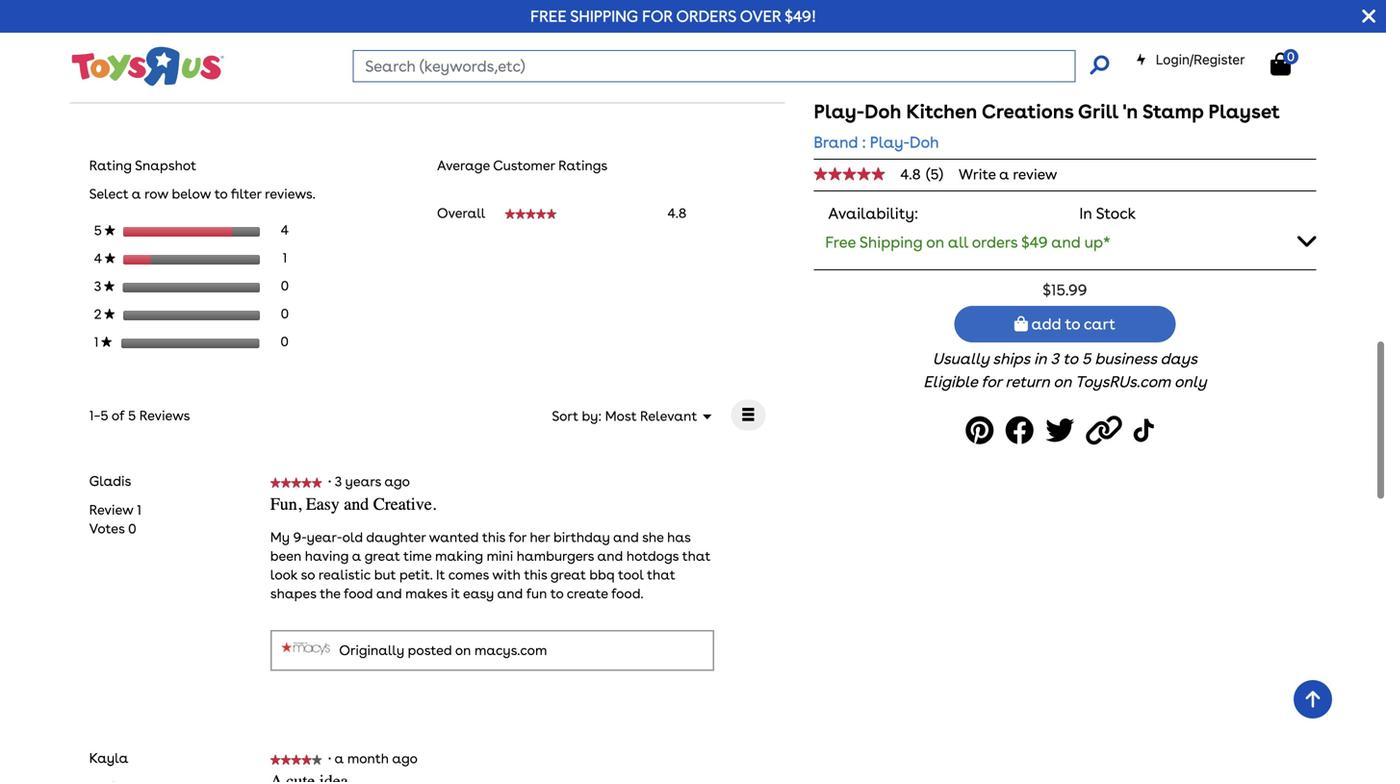 Task type: locate. For each thing, give the bounding box(es) containing it.
shopping bag image for add to cart "button"
[[1015, 316, 1028, 332]]

in
[[1080, 204, 1093, 223]]

to right the fun
[[551, 586, 564, 602]]

· for · a month ago
[[328, 751, 331, 768]]

doh up the 4.8 (5)
[[910, 133, 939, 152]]

on inside usually ships in 3 to 5 business days eligible for return on toysrus.com only
[[1054, 373, 1072, 392]]

shopping bag image inside add to cart "button"
[[1015, 316, 1028, 332]]

1 horizontal spatial 5
[[128, 408, 136, 424]]

free
[[826, 233, 856, 252]]

2 horizontal spatial on
[[1054, 373, 1072, 392]]

fun,
[[270, 495, 302, 515]]

orders
[[972, 233, 1018, 252]]

a right write
[[1000, 166, 1010, 183]]

my
[[270, 530, 290, 546]]

1 vertical spatial great
[[551, 567, 586, 584]]

brand : play-doh link
[[814, 131, 939, 154]]

1 for 1
[[283, 250, 287, 266]]

reviews.
[[265, 186, 315, 202]]

look
[[270, 567, 298, 584]]

to right add
[[1066, 315, 1081, 334]]

free shipping for orders over $49! link
[[531, 7, 817, 26]]

1–5 of 5 reviews
[[89, 408, 197, 424]]

shopping bag image for 0 link
[[1271, 52, 1291, 76]]

1 inside review 1 votes 0
[[137, 502, 142, 519]]

1 vertical spatial this
[[482, 530, 506, 546]]

0 vertical spatial ago
[[385, 474, 410, 490]]

list containing review
[[89, 501, 142, 539]]

cart
[[1084, 315, 1116, 334]]

1 horizontal spatial great
[[551, 567, 586, 584]]

ϙ button
[[362, 62, 418, 93]]

1 down 2
[[94, 334, 101, 350]]

1 right 'review'
[[137, 502, 142, 519]]

filter
[[231, 186, 261, 202]]

0 vertical spatial shopping bag image
[[1271, 52, 1291, 76]]

3 left the (100%)
[[141, 24, 148, 40]]

0 vertical spatial for
[[982, 373, 1002, 392]]

2 list from the top
[[89, 779, 142, 783]]

0 horizontal spatial 4.8
[[668, 205, 687, 221]]

4 up 3 ★
[[94, 250, 105, 267]]

making
[[435, 548, 483, 565]]

rating snapshot
[[89, 157, 196, 174]]

1 vertical spatial that
[[647, 567, 676, 584]]

1 vertical spatial 4
[[94, 250, 105, 267]]

3 left years
[[335, 474, 342, 490]]

list for gladis
[[89, 501, 142, 539]]

4 for 4
[[281, 222, 289, 238]]

on inside dropdown button
[[927, 233, 945, 252]]

overall
[[437, 205, 486, 221]]

9-
[[293, 530, 307, 546]]

1 for 1 ★
[[94, 334, 101, 350]]

bbq
[[590, 567, 615, 584]]

0 inside review 1 votes 0
[[128, 521, 136, 537]]

list
[[89, 501, 142, 539], [89, 779, 142, 783]]

days
[[1161, 350, 1198, 368]]

shopping bag image inside 0 link
[[1271, 52, 1291, 76]]

to inside usually ships in 3 to 5 business days eligible for return on toysrus.com only
[[1063, 350, 1078, 368]]

list down 'kayla'
[[89, 779, 142, 783]]

relevant
[[640, 408, 698, 425]]

of right out
[[124, 24, 137, 40]]

for left her
[[509, 530, 527, 546]]

★ inside 5 ★
[[105, 225, 115, 236]]

2 · from the top
[[328, 751, 331, 768]]

★ inside 1 ★
[[101, 336, 112, 347]]

1 vertical spatial of
[[112, 408, 125, 424]]

a left the row
[[132, 186, 141, 202]]

★ inside 4 ★
[[105, 253, 115, 264]]

3 right in
[[1051, 350, 1059, 368]]

0
[[1288, 49, 1295, 64], [281, 278, 289, 294], [281, 306, 289, 322], [281, 334, 289, 350], [128, 521, 136, 537]]

0 horizontal spatial shopping bag image
[[1015, 316, 1028, 332]]

gladis
[[89, 473, 131, 490]]

of right '1–5'
[[112, 408, 125, 424]]

0 vertical spatial play-
[[814, 100, 865, 123]]

but
[[374, 567, 396, 584]]

★ down 4 ★
[[104, 281, 115, 292]]

4
[[281, 222, 289, 238], [94, 250, 105, 267]]

1 horizontal spatial shopping bag image
[[1271, 52, 1291, 76]]

0 vertical spatial ·
[[328, 474, 331, 490]]

select a row below to filter reviews.
[[89, 186, 315, 202]]

great down hamburgers on the bottom left
[[551, 567, 586, 584]]

1 vertical spatial doh
[[910, 133, 939, 152]]

of
[[124, 24, 137, 40], [112, 408, 125, 424]]

and up bbq
[[597, 548, 623, 565]]

and left the she
[[613, 530, 639, 546]]

a for review
[[1000, 166, 1010, 183]]

product
[[366, 24, 416, 40]]

hamburgers
[[517, 548, 594, 565]]

0 vertical spatial 4
[[281, 222, 289, 238]]

and
[[1052, 233, 1081, 252], [344, 495, 369, 515], [613, 530, 639, 546], [597, 548, 623, 565], [376, 586, 402, 602], [497, 586, 523, 602]]

kayla
[[89, 751, 129, 767]]

5 left reviews
[[128, 408, 136, 424]]

great up 'but'
[[365, 548, 400, 565]]

3 inside usually ships in 3 to 5 business days eligible for return on toysrus.com only
[[1051, 350, 1059, 368]]

close button image
[[1363, 6, 1376, 27]]

comes
[[448, 567, 489, 584]]

2 horizontal spatial 1
[[283, 250, 287, 266]]

play- right :
[[870, 133, 910, 152]]

makes
[[406, 586, 448, 602]]

1 horizontal spatial this
[[482, 530, 506, 546]]

this up "mini"
[[482, 530, 506, 546]]

to inside "button"
[[1066, 315, 1081, 334]]

to inside my 9-year-old daughter wanted this for her birthday and she has been having a great time making mini hamburgers and hotdogs that look so realistic but petit. it comes with this great bbq tool that shapes the food and makes it easy and fun to create food.
[[551, 586, 564, 602]]

ago for years
[[385, 474, 410, 490]]

list down the gladis
[[89, 501, 142, 539]]

this left product
[[339, 24, 363, 40]]

2 vertical spatial this
[[524, 567, 547, 584]]

0 vertical spatial list
[[89, 501, 142, 539]]

0 horizontal spatial 4
[[94, 250, 105, 267]]

5 up 4 ★
[[94, 222, 105, 239]]

1 horizontal spatial 4
[[281, 222, 289, 238]]

1 horizontal spatial for
[[982, 373, 1002, 392]]

usually ships in 3 to 5 business days eligible for return on toysrus.com only
[[924, 350, 1207, 392]]

food.
[[612, 586, 644, 602]]

brand
[[814, 133, 858, 152]]

1 vertical spatial 1
[[94, 334, 101, 350]]

4.8
[[901, 166, 921, 183], [668, 205, 687, 221]]

★ down 3 ★
[[104, 308, 115, 320]]

review 1 votes 0
[[89, 502, 142, 537]]

for down ships
[[982, 373, 1002, 392]]

hotdogs
[[627, 548, 679, 565]]

1 vertical spatial 4.8
[[668, 205, 687, 221]]

easy
[[463, 586, 494, 602]]

5
[[94, 222, 105, 239], [1082, 350, 1091, 368], [128, 408, 136, 424]]

her
[[530, 530, 550, 546]]

stamp
[[1143, 100, 1204, 123]]

creations
[[982, 100, 1074, 123]]

1 vertical spatial list
[[89, 779, 142, 783]]

4 down the reviews.
[[281, 222, 289, 238]]

doh up brand : play-doh link
[[865, 100, 902, 123]]

1 vertical spatial for
[[509, 530, 527, 546]]

0 vertical spatial doh
[[865, 100, 902, 123]]

play- up brand
[[814, 100, 865, 123]]

★
[[105, 225, 115, 236], [105, 253, 115, 264], [104, 281, 115, 292], [104, 308, 115, 320], [101, 336, 112, 347]]

review
[[89, 502, 133, 519]]

1 horizontal spatial on
[[927, 233, 945, 252]]

0 for 1
[[281, 334, 289, 350]]

None search field
[[353, 50, 1110, 82]]

reviewers
[[197, 24, 257, 40]]

2 vertical spatial on
[[455, 643, 471, 659]]

a down old
[[352, 548, 361, 565]]

votes
[[89, 521, 125, 537]]

1 · from the top
[[328, 474, 331, 490]]

5 down cart at the top of page
[[1082, 350, 1091, 368]]

this up the fun
[[524, 567, 547, 584]]

1 down the reviews.
[[283, 250, 287, 266]]

1 vertical spatial ago
[[392, 751, 418, 768]]

my 9-year-old daughter wanted this for her birthday and she has been having a great time making mini hamburgers and hotdogs that look so realistic but petit. it comes with this great bbq tool that shapes the food and makes it easy and fun to create food.
[[270, 530, 711, 602]]

0 horizontal spatial for
[[509, 530, 527, 546]]

year-
[[307, 530, 342, 546]]

2 horizontal spatial 5
[[1082, 350, 1091, 368]]

review
[[1013, 166, 1058, 183]]

★ down 5 ★
[[105, 253, 115, 264]]

so
[[301, 567, 315, 584]]

1 vertical spatial shopping bag image
[[1015, 316, 1028, 332]]

business
[[1095, 350, 1157, 368]]

0 vertical spatial 5
[[94, 222, 105, 239]]

0 vertical spatial that
[[682, 548, 711, 565]]

snapshot
[[135, 157, 196, 174]]

2 vertical spatial 1
[[137, 502, 142, 519]]

3
[[89, 24, 97, 40], [141, 24, 148, 40], [94, 278, 104, 294], [1051, 350, 1059, 368], [335, 474, 342, 490]]

1 vertical spatial on
[[1054, 373, 1072, 392]]

login/register
[[1156, 52, 1245, 67]]

0 vertical spatial on
[[927, 233, 945, 252]]

0 vertical spatial 1
[[283, 250, 287, 266]]

1 horizontal spatial 4.8
[[901, 166, 921, 183]]

0 horizontal spatial doh
[[865, 100, 902, 123]]

0 vertical spatial great
[[365, 548, 400, 565]]

on right return at right
[[1054, 373, 1072, 392]]

shopping bag image
[[1271, 52, 1291, 76], [1015, 316, 1028, 332]]

1 vertical spatial ·
[[328, 751, 331, 768]]

·
[[328, 474, 331, 490], [328, 751, 331, 768]]

a inside my 9-year-old daughter wanted this for her birthday and she has been having a great time making mini hamburgers and hotdogs that look so realistic but petit. it comes with this great bbq tool that shapes the food and makes it easy and fun to create food.
[[352, 548, 361, 565]]

4 for 4 ★
[[94, 250, 105, 267]]

1 list from the top
[[89, 501, 142, 539]]

★ inside "2 ★"
[[104, 308, 115, 320]]

shopping bag image up the playset
[[1271, 52, 1291, 76]]

≡
[[742, 403, 755, 428]]

to
[[214, 186, 228, 202], [1066, 315, 1081, 334], [1063, 350, 1078, 368], [551, 586, 564, 602]]

· up easy
[[328, 474, 331, 490]]

rating
[[89, 157, 132, 174]]

0 horizontal spatial play-
[[814, 100, 865, 123]]

on right posted at the bottom of the page
[[455, 643, 471, 659]]

a left month at bottom
[[335, 751, 344, 768]]

★ inside 3 ★
[[104, 281, 115, 292]]

1 horizontal spatial play-
[[870, 133, 910, 152]]

to right in
[[1063, 350, 1078, 368]]

0 horizontal spatial 1
[[94, 334, 101, 350]]

· left month at bottom
[[328, 751, 331, 768]]

'n
[[1123, 100, 1138, 123]]

fun, easy and creative.
[[270, 495, 436, 515]]

0 vertical spatial 4.8
[[901, 166, 921, 183]]

0 vertical spatial this
[[339, 24, 363, 40]]

easy
[[306, 495, 340, 515]]

0 horizontal spatial on
[[455, 643, 471, 659]]

1 horizontal spatial that
[[682, 548, 711, 565]]

doh
[[865, 100, 902, 123], [910, 133, 939, 152]]

play-doh kitchen creations grill 'n stamp playset brand : play-doh
[[814, 100, 1280, 152]]

0 link
[[1271, 49, 1311, 77]]

toysrus.com
[[1075, 373, 1171, 392]]

ago up 'creative.'
[[385, 474, 410, 490]]

for
[[642, 7, 673, 26]]

the
[[320, 586, 341, 602]]

and left up*
[[1052, 233, 1081, 252]]

★ up 4 ★
[[105, 225, 115, 236]]

a
[[1000, 166, 1010, 183], [132, 186, 141, 202], [352, 548, 361, 565], [335, 751, 344, 768]]

for
[[982, 373, 1002, 392], [509, 530, 527, 546]]

1 horizontal spatial 1
[[137, 502, 142, 519]]

3 up 2
[[94, 278, 104, 294]]

select
[[89, 186, 129, 202]]

create
[[567, 586, 608, 602]]

great
[[365, 548, 400, 565], [551, 567, 586, 584]]

that down has on the left bottom of the page
[[682, 548, 711, 565]]

that down 'hotdogs'
[[647, 567, 676, 584]]

★ down "2 ★"
[[101, 336, 112, 347]]

ago right month at bottom
[[392, 751, 418, 768]]

Search topics and reviews text field
[[80, 62, 362, 93]]

shopping bag image left add
[[1015, 316, 1028, 332]]

creative.
[[373, 495, 436, 515]]

1 vertical spatial 5
[[1082, 350, 1091, 368]]

on left the all
[[927, 233, 945, 252]]



Task type: describe. For each thing, give the bounding box(es) containing it.
0 horizontal spatial 5
[[94, 222, 105, 239]]

playset
[[1209, 100, 1280, 123]]

return
[[1006, 373, 1050, 392]]

daughter
[[366, 530, 426, 546]]

mini
[[487, 548, 513, 565]]

:
[[862, 133, 866, 152]]

create a pinterest pin for play-doh kitchen creations grill 'n stamp playset image
[[966, 409, 1000, 453]]

below
[[172, 186, 211, 202]]

usually
[[933, 350, 989, 368]]

on for all
[[927, 233, 945, 252]]

a for month
[[335, 751, 344, 768]]

★ for 3
[[104, 281, 115, 292]]

and inside dropdown button
[[1052, 233, 1081, 252]]

share play-doh kitchen creations grill 'n stamp playset on facebook image
[[1006, 409, 1040, 453]]

realistic
[[319, 567, 371, 584]]

(100%)
[[152, 24, 194, 40]]

fun
[[526, 586, 547, 602]]

4 ★
[[94, 250, 115, 267]]

0 for 2
[[281, 306, 289, 322]]

write
[[959, 166, 996, 183]]

and down with
[[497, 586, 523, 602]]

· 3 years ago
[[328, 474, 417, 490]]

$49!
[[785, 7, 817, 26]]

shipping
[[860, 233, 923, 252]]

Search topics and reviews search region search field
[[70, 52, 428, 102]]

birthday
[[554, 530, 610, 546]]

≡ button
[[731, 400, 766, 431]]

old
[[342, 530, 363, 546]]

$49
[[1022, 233, 1048, 252]]

4.8 for 4.8
[[668, 205, 687, 221]]

5 ★
[[94, 222, 115, 239]]

free shipping on all orders $49 and up* button
[[814, 221, 1317, 262]]

★ for 4
[[105, 253, 115, 264]]

over
[[740, 7, 781, 26]]

3 ★
[[94, 278, 115, 294]]

average
[[437, 157, 490, 174]]

toys r us image
[[70, 45, 224, 88]]

originally posted on macys.com
[[339, 643, 547, 659]]

· a month ago
[[328, 751, 424, 768]]

food
[[344, 586, 373, 602]]

3 left out
[[89, 24, 97, 40]]

up*
[[1085, 233, 1111, 252]]

and down 'but'
[[376, 586, 402, 602]]

2 vertical spatial 5
[[128, 408, 136, 424]]

out
[[100, 24, 121, 40]]

petit.
[[400, 567, 433, 584]]

and down years
[[344, 495, 369, 515]]

ratings
[[559, 157, 608, 174]]

1 horizontal spatial doh
[[910, 133, 939, 152]]

write a review button
[[959, 166, 1058, 183]]

a for row
[[132, 186, 141, 202]]

kitchen
[[906, 100, 978, 123]]

it
[[436, 567, 445, 584]]

month
[[347, 751, 389, 768]]

5 inside usually ships in 3 to 5 business days eligible for return on toysrus.com only
[[1082, 350, 1091, 368]]

wanted
[[429, 530, 479, 546]]

4.8 (5)
[[901, 166, 944, 183]]

all
[[948, 233, 969, 252]]

0 horizontal spatial this
[[339, 24, 363, 40]]

share a link to play-doh kitchen creations grill 'n stamp playset on twitter image
[[1046, 409, 1081, 453]]

originally
[[339, 643, 405, 659]]

for inside my 9-year-old daughter wanted this for her birthday and she has been having a great time making mini hamburgers and hotdogs that look so realistic but petit. it comes with this great bbq tool that shapes the food and makes it easy and fun to create food.
[[509, 530, 527, 546]]

0 vertical spatial of
[[124, 24, 137, 40]]

0 horizontal spatial that
[[647, 567, 676, 584]]

on for macys.com
[[455, 643, 471, 659]]

shipping
[[570, 7, 638, 26]]

posted
[[408, 643, 452, 659]]

tiktok image
[[1134, 409, 1159, 453]]

most
[[605, 408, 637, 425]]

2 ★
[[94, 306, 115, 322]]

in stock
[[1080, 204, 1136, 223]]

2
[[94, 306, 104, 322]]

orders
[[676, 7, 737, 26]]

★ for 5
[[105, 225, 115, 236]]

ϙ
[[381, 68, 399, 87]]

free shipping for orders over $49!
[[531, 7, 817, 26]]

add to cart
[[1028, 315, 1116, 334]]

1–5
[[89, 408, 108, 424]]

write a review
[[959, 166, 1058, 183]]

has
[[667, 530, 691, 546]]

availability:
[[828, 204, 919, 223]]

to left filter
[[214, 186, 228, 202]]

1 ★
[[94, 334, 112, 350]]

time
[[403, 548, 432, 565]]

been
[[270, 548, 302, 565]]

free
[[531, 7, 567, 26]]

sort by: most relevant ▼
[[552, 408, 712, 425]]

1–5 of 5 reviews alert
[[89, 408, 197, 424]]

4.8 for 4.8 (5)
[[901, 166, 921, 183]]

★ for 1
[[101, 336, 112, 347]]

2 horizontal spatial this
[[524, 567, 547, 584]]

it
[[451, 586, 460, 602]]

▼
[[703, 413, 712, 422]]

free shipping on all orders $49 and up*
[[826, 233, 1111, 252]]

3 out of 3 (100%) reviewers recommend this product
[[89, 24, 416, 40]]

list for kayla
[[89, 779, 142, 783]]

0 horizontal spatial great
[[365, 548, 400, 565]]

1 vertical spatial play-
[[870, 133, 910, 152]]

with
[[492, 567, 521, 584]]

add to cart button
[[955, 306, 1176, 343]]

ago for month
[[392, 751, 418, 768]]

for inside usually ships in 3 to 5 business days eligible for return on toysrus.com only
[[982, 373, 1002, 392]]

login/register button
[[1136, 50, 1245, 69]]

macys.com
[[475, 643, 547, 659]]

macys.com image
[[281, 643, 330, 656]]

by:
[[582, 408, 602, 424]]

add
[[1032, 315, 1062, 334]]

average customer ratings
[[437, 157, 608, 174]]

copy a link to play-doh kitchen creations grill 'n stamp playset image
[[1086, 409, 1128, 453]]

0 for 3
[[281, 278, 289, 294]]

· for · 3 years ago
[[328, 474, 331, 490]]

Enter Keyword or Item No. search field
[[353, 50, 1076, 82]]

★ for 2
[[104, 308, 115, 320]]

shapes
[[270, 586, 316, 602]]



Task type: vqa. For each thing, say whether or not it's contained in the screenshot.
Stay Up-To-Date With Geoffrey On Instagram!
no



